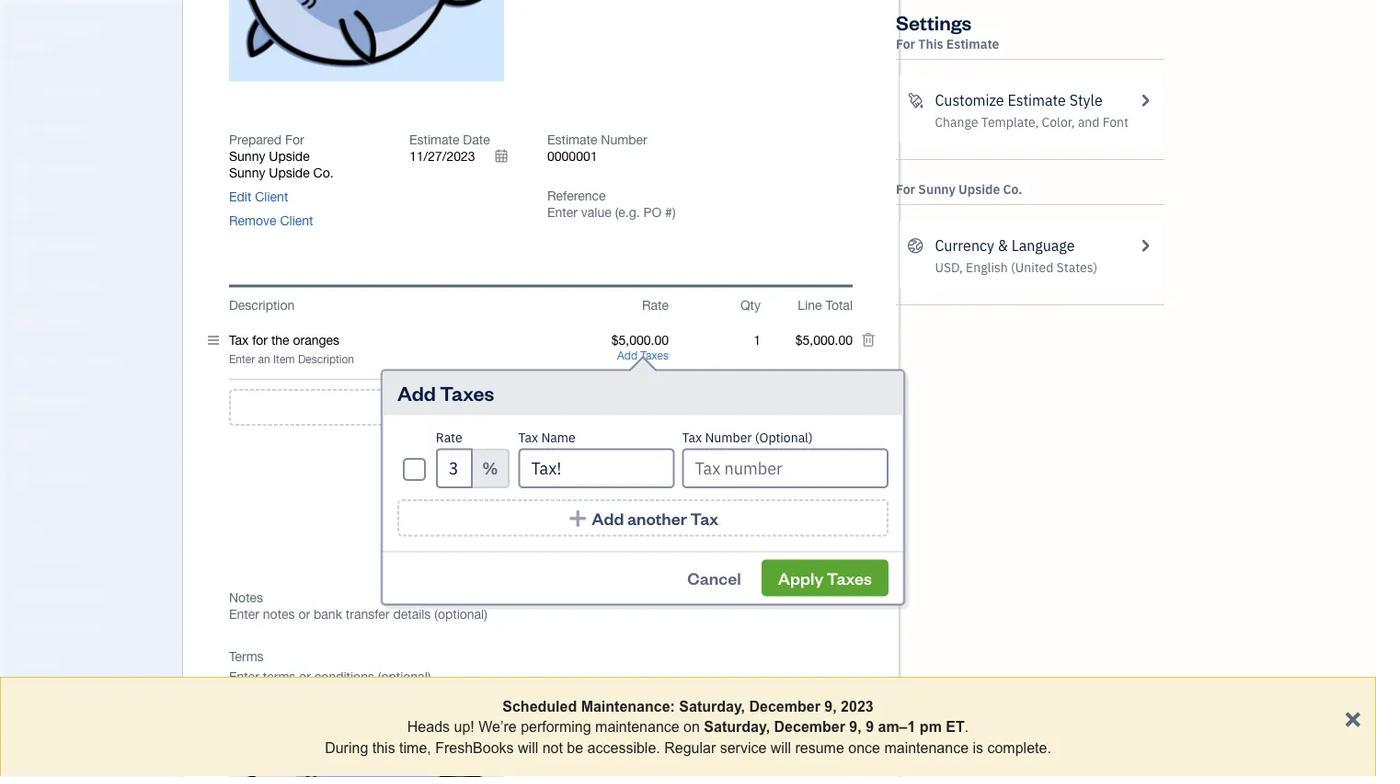 Task type: vqa. For each thing, say whether or not it's contained in the screenshot.
Edit
yes



Task type: locate. For each thing, give the bounding box(es) containing it.
0 vertical spatial line
[[798, 297, 822, 313]]

estimate date
[[409, 132, 490, 147]]

0 vertical spatial client
[[255, 189, 288, 204]]

money image
[[12, 391, 34, 409]]

and right items at the bottom left of the page
[[45, 587, 64, 602]]

Estimate date in MM/DD/YYYY format text field
[[409, 148, 520, 164]]

1 horizontal spatial co.
[[1004, 181, 1023, 198]]

timer image
[[12, 352, 34, 371]]

9,
[[825, 698, 837, 715], [850, 719, 862, 736]]

main element
[[0, 0, 248, 778]]

0 vertical spatial for
[[896, 35, 916, 52]]

upside down prepared
[[269, 148, 310, 164]]

add down item rate (usd) text box
[[617, 349, 638, 362]]

will right the service
[[771, 740, 791, 756]]

a
[[548, 396, 558, 420], [666, 476, 673, 491]]

description
[[229, 297, 295, 313]]

items
[[14, 587, 42, 602]]

1 horizontal spatial settings
[[896, 9, 972, 35]]

tax
[[519, 429, 538, 446], [682, 429, 702, 446], [708, 496, 727, 511], [691, 508, 719, 529]]

subtotal add a discount tax
[[639, 459, 727, 511]]

line
[[798, 297, 822, 313], [563, 396, 598, 420]]

0 vertical spatial sunny
[[229, 148, 265, 164]]

remove
[[229, 213, 277, 228]]

accessible.
[[588, 740, 660, 756]]

a up name
[[548, 396, 558, 420]]

1 vertical spatial total
[[663, 532, 690, 547]]

number
[[601, 132, 648, 147], [705, 429, 752, 446]]

add taxes down item rate (usd) text box
[[617, 349, 669, 362]]

9, left 9
[[850, 719, 862, 736]]

taxes down item rate (usd) text box
[[641, 349, 669, 362]]

1 vertical spatial and
[[45, 587, 64, 602]]

apply taxes button
[[762, 560, 889, 597]]

Enter an Item Name text field
[[229, 332, 577, 349]]

1 vertical spatial a
[[666, 476, 673, 491]]

estimate right this
[[947, 35, 1000, 52]]

prepared for sunny upside sunny upside co. edit client remove client
[[229, 132, 334, 228]]

estimate for estimate number
[[548, 132, 598, 147]]

services
[[66, 587, 111, 602]]

0 horizontal spatial maintenance
[[595, 719, 680, 736]]

client up the remove client button
[[255, 189, 288, 204]]

terms
[[229, 649, 264, 665]]

2 vertical spatial sunny
[[919, 181, 956, 198]]

apply taxes
[[778, 568, 872, 589]]

and down style
[[1078, 114, 1100, 131]]

estimate image
[[12, 159, 34, 178]]

1 horizontal spatial a
[[666, 476, 673, 491]]

project image
[[12, 314, 34, 332]]

1 vertical spatial number
[[705, 429, 752, 446]]

taxes
[[641, 349, 669, 362], [440, 380, 494, 406], [827, 568, 872, 589]]

tax inside subtotal add a discount tax
[[708, 496, 727, 511]]

oranges
[[49, 17, 101, 35]]

1 horizontal spatial number
[[705, 429, 752, 446]]

rate up item rate (usd) text box
[[642, 297, 669, 313]]

line up line total (usd) text field
[[798, 297, 822, 313]]

date
[[463, 132, 490, 147]]

estimate for estimate date
[[409, 132, 460, 147]]

chart image
[[12, 430, 34, 448]]

line up name
[[563, 396, 598, 420]]

sunny
[[229, 148, 265, 164], [229, 165, 265, 180], [919, 181, 956, 198]]

members
[[45, 553, 94, 568]]

upside up currency
[[959, 181, 1001, 198]]

&
[[998, 236, 1008, 255]]

1 horizontal spatial rate
[[642, 297, 669, 313]]

for left this
[[896, 35, 916, 52]]

9
[[866, 719, 874, 736]]

add a line button
[[229, 389, 853, 426]]

total
[[826, 297, 853, 313], [663, 532, 690, 547]]

will
[[518, 740, 539, 756], [771, 740, 791, 756]]

1 vertical spatial client
[[280, 213, 313, 228]]

Line Total (USD) text field
[[795, 332, 853, 348]]

1 vertical spatial upside
[[269, 165, 310, 180]]

service
[[720, 740, 767, 756]]

for inside prepared for sunny upside sunny upside co. edit client remove client
[[285, 132, 304, 147]]

plus image
[[484, 399, 505, 417]]

Tax number text field
[[682, 449, 889, 489]]

another
[[628, 508, 687, 529]]

add right plus icon
[[510, 396, 544, 420]]

0 horizontal spatial will
[[518, 740, 539, 756]]

estimate up estimate date in mm/dd/yyyy format text box
[[409, 132, 460, 147]]

for inside settings for this estimate
[[896, 35, 916, 52]]

1 vertical spatial taxes
[[440, 380, 494, 406]]

Item Rate (USD) text field
[[611, 332, 669, 348]]

plus image
[[568, 509, 589, 528]]

rate for add a line
[[642, 297, 669, 313]]

1 vertical spatial settings
[[14, 655, 56, 670]]

tax inside add another tax button
[[691, 508, 719, 529]]

cancel
[[688, 568, 741, 589]]

settings inside settings for this estimate
[[896, 9, 972, 35]]

ruby oranges owner
[[15, 17, 101, 52]]

total left (
[[663, 532, 690, 547]]

0 vertical spatial add taxes
[[617, 349, 669, 362]]

pm
[[920, 719, 942, 736]]

for up "currencyandlanguage" icon
[[896, 181, 916, 198]]

9, left 2023
[[825, 698, 837, 715]]

maintenance
[[595, 719, 680, 736], [885, 740, 969, 756]]

sunny down prepared
[[229, 148, 265, 164]]

is
[[973, 740, 984, 756]]

sunny up "currencyandlanguage" icon
[[919, 181, 956, 198]]

add down "enter an item description" text field
[[398, 380, 436, 406]]

0 vertical spatial co.
[[313, 165, 334, 180]]

total up line total (usd) text field
[[826, 297, 853, 313]]

time,
[[399, 740, 431, 756]]

1 horizontal spatial total
[[826, 297, 853, 313]]

1 horizontal spatial add taxes
[[617, 349, 669, 362]]

saturday, up on
[[679, 698, 745, 715]]

add taxes down "enter an item description" text field
[[398, 380, 494, 406]]

change
[[935, 114, 979, 131]]

for right prepared
[[285, 132, 304, 147]]

not
[[543, 740, 563, 756]]

invoice image
[[12, 198, 34, 216]]

1 vertical spatial december
[[774, 719, 846, 736]]

co. up the remove client button
[[313, 165, 334, 180]]

style
[[1070, 91, 1103, 110]]

0 horizontal spatial line
[[563, 396, 598, 420]]

0 horizontal spatial add taxes
[[398, 380, 494, 406]]

once
[[849, 740, 881, 756]]

1 vertical spatial saturday,
[[704, 719, 770, 736]]

add right plus image
[[592, 508, 624, 529]]

upside up "edit client" button
[[269, 165, 310, 180]]

tax down discount
[[708, 496, 727, 511]]

0 vertical spatial number
[[601, 132, 648, 147]]

× dialog
[[0, 677, 1377, 778]]

maintenance down maintenance:
[[595, 719, 680, 736]]

Enter an Estimate # text field
[[548, 148, 598, 164]]

total for line
[[826, 297, 853, 313]]

a left discount
[[666, 476, 673, 491]]

2 vertical spatial for
[[896, 181, 916, 198]]

maintenance down the pm
[[885, 740, 969, 756]]

5,000.00
[[803, 459, 853, 474]]

0 vertical spatial and
[[1078, 114, 1100, 131]]

upside
[[269, 148, 310, 164], [269, 165, 310, 180], [959, 181, 1001, 198]]

cancel button
[[671, 560, 758, 597]]

1 vertical spatial rate
[[436, 429, 463, 446]]

0 vertical spatial december
[[750, 698, 821, 715]]

2 vertical spatial upside
[[959, 181, 1001, 198]]

settings inside 'link'
[[14, 655, 56, 670]]

0 horizontal spatial 9,
[[825, 698, 837, 715]]

0 horizontal spatial and
[[45, 587, 64, 602]]

0 horizontal spatial a
[[548, 396, 558, 420]]

estimate
[[947, 35, 1000, 52], [1008, 91, 1066, 110], [409, 132, 460, 147], [548, 132, 598, 147], [609, 532, 660, 547]]

apply
[[778, 568, 824, 589]]

0 vertical spatial total
[[826, 297, 853, 313]]

customize estimate style
[[935, 91, 1103, 110]]

up!
[[454, 719, 475, 736]]

Tax name text field
[[519, 449, 675, 489]]

total for estimate
[[663, 532, 690, 547]]

0 horizontal spatial number
[[601, 132, 648, 147]]

1 will from the left
[[518, 740, 539, 756]]

taxes down $5,000.00 on the bottom right
[[827, 568, 872, 589]]

tax number (optional)
[[682, 429, 813, 446]]

number up subtotal
[[705, 429, 752, 446]]

settings down the bank on the bottom left of page
[[14, 655, 56, 670]]

items and services
[[14, 587, 111, 602]]

settings up this
[[896, 9, 972, 35]]

1 horizontal spatial maintenance
[[885, 740, 969, 756]]

0 vertical spatial a
[[548, 396, 558, 420]]

0 horizontal spatial co.
[[313, 165, 334, 180]]

client right remove
[[280, 213, 313, 228]]

a inside button
[[548, 396, 558, 420]]

apps
[[14, 519, 41, 534]]

am–1
[[878, 719, 916, 736]]

change template, color, and font
[[935, 114, 1129, 131]]

0 horizontal spatial settings
[[14, 655, 56, 670]]

and inside the main element
[[45, 587, 64, 602]]

0 vertical spatial 9,
[[825, 698, 837, 715]]

tax up usd
[[691, 508, 719, 529]]

estimate up enter an estimate # text field
[[548, 132, 598, 147]]

1 vertical spatial 9,
[[850, 719, 862, 736]]

et
[[946, 719, 965, 736]]

tax name
[[519, 429, 576, 446]]

number up reference at the top of page
[[601, 132, 648, 147]]

taxes down "enter an item description" text field
[[440, 380, 494, 406]]

paintbrush image
[[907, 89, 924, 111]]

estimate down add another tax
[[609, 532, 660, 547]]

1 horizontal spatial will
[[771, 740, 791, 756]]

saturday, up the service
[[704, 719, 770, 736]]

1 vertical spatial for
[[285, 132, 304, 147]]

0.00
[[828, 496, 853, 511]]

we're
[[479, 719, 517, 736]]

1 vertical spatial line
[[563, 396, 598, 420]]

2 horizontal spatial taxes
[[827, 568, 872, 589]]

estimate for estimate total ( usd )
[[609, 532, 660, 547]]

0 vertical spatial maintenance
[[595, 719, 680, 736]]

december
[[750, 698, 821, 715], [774, 719, 846, 736]]

will left not
[[518, 740, 539, 756]]

1 vertical spatial co.
[[1004, 181, 1023, 198]]

usd,
[[935, 259, 963, 276]]

chevronright image
[[1137, 235, 1154, 257]]

0 vertical spatial settings
[[896, 9, 972, 35]]

owner
[[15, 36, 51, 52]]

team
[[14, 553, 43, 568]]

this
[[919, 35, 944, 52]]

co. up currency & language
[[1004, 181, 1023, 198]]

co. inside prepared for sunny upside sunny upside co. edit client remove client
[[313, 165, 334, 180]]

0 vertical spatial rate
[[642, 297, 669, 313]]

for
[[896, 35, 916, 52], [285, 132, 304, 147], [896, 181, 916, 198]]

client
[[255, 189, 288, 204], [280, 213, 313, 228]]

rate for add another tax
[[436, 429, 463, 446]]

add inside subtotal add a discount tax
[[639, 476, 662, 491]]

add taxes
[[617, 349, 669, 362], [398, 380, 494, 406]]

add
[[617, 349, 638, 362], [398, 380, 436, 406], [510, 396, 544, 420], [639, 476, 662, 491], [592, 508, 624, 529]]

1 horizontal spatial taxes
[[641, 349, 669, 362]]

0 horizontal spatial rate
[[436, 429, 463, 446]]

1 horizontal spatial and
[[1078, 114, 1100, 131]]

add up add another tax
[[639, 476, 662, 491]]

rate up tax rate (percentage) text field
[[436, 429, 463, 446]]

0 horizontal spatial total
[[663, 532, 690, 547]]

sunny up edit
[[229, 165, 265, 180]]

2 vertical spatial taxes
[[827, 568, 872, 589]]

and
[[1078, 114, 1100, 131], [45, 587, 64, 602]]

taxes inside button
[[827, 568, 872, 589]]

0 vertical spatial taxes
[[641, 349, 669, 362]]



Task type: describe. For each thing, give the bounding box(es) containing it.
complete.
[[988, 740, 1052, 756]]

1 horizontal spatial 9,
[[850, 719, 862, 736]]

team members link
[[5, 545, 197, 577]]

0 vertical spatial saturday,
[[679, 698, 745, 715]]

bars image
[[208, 332, 219, 349]]

client image
[[12, 121, 34, 139]]

resume
[[796, 740, 845, 756]]

heads
[[407, 719, 450, 736]]

.
[[965, 719, 969, 736]]

ruby
[[15, 17, 47, 35]]

be
[[567, 740, 584, 756]]

on
[[684, 719, 700, 736]]

estimate total ( usd )
[[609, 532, 727, 547]]

color,
[[1042, 114, 1075, 131]]

add a discount button
[[639, 475, 727, 492]]

a inside subtotal add a discount tax
[[666, 476, 673, 491]]

report image
[[12, 468, 34, 487]]

1 vertical spatial add taxes
[[398, 380, 494, 406]]

1 vertical spatial maintenance
[[885, 740, 969, 756]]

delete line item image
[[861, 332, 876, 349]]

Item Quantity text field
[[734, 332, 761, 348]]

(united
[[1011, 259, 1054, 276]]

add a line
[[510, 396, 598, 420]]

english
[[966, 259, 1008, 276]]

expense image
[[12, 275, 34, 294]]

reference
[[548, 188, 606, 203]]

taxes for apply taxes button
[[827, 568, 872, 589]]

Terms text field
[[229, 669, 853, 686]]

states)
[[1057, 259, 1098, 276]]

bank connections link
[[5, 613, 197, 645]]

currency
[[935, 236, 995, 255]]

tax left name
[[519, 429, 538, 446]]

items and services link
[[5, 579, 197, 611]]

1 vertical spatial sunny
[[229, 165, 265, 180]]

prepared
[[229, 132, 282, 147]]

add another tax
[[592, 508, 719, 529]]

currency & language
[[935, 236, 1075, 255]]

)
[[724, 532, 727, 547]]

settings link
[[5, 647, 197, 679]]

font
[[1103, 114, 1129, 131]]

scheduled maintenance: saturday, december 9, 2023 heads up! we're performing maintenance on saturday, december 9, 9 am–1 pm et . during this time, freshbooks will not be accessible. regular service will resume once maintenance is complete.
[[325, 698, 1052, 756]]

payment image
[[12, 236, 34, 255]]

Enter an Item Description text field
[[229, 352, 577, 367]]

line inside button
[[563, 396, 598, 420]]

number for tax
[[705, 429, 752, 446]]

taxes for add taxes dropdown button
[[641, 349, 669, 362]]

estimate inside settings for this estimate
[[947, 35, 1000, 52]]

edit
[[229, 189, 252, 204]]

add taxes button
[[617, 349, 669, 362]]

connections
[[43, 621, 108, 636]]

chevronright image
[[1137, 89, 1154, 111]]

edit client button
[[229, 188, 288, 205]]

$5,000.00
[[796, 532, 853, 547]]

number for estimate
[[601, 132, 648, 147]]

language
[[1012, 236, 1075, 255]]

remove client button
[[229, 212, 313, 229]]

Reference Number text field
[[548, 204, 677, 220]]

scheduled
[[503, 698, 577, 715]]

customize
[[935, 91, 1005, 110]]

tax up subtotal
[[682, 429, 702, 446]]

×
[[1345, 701, 1362, 735]]

qty
[[741, 297, 761, 313]]

maintenance:
[[581, 698, 675, 715]]

apps link
[[5, 511, 197, 543]]

performing
[[521, 719, 591, 736]]

add another tax button
[[398, 500, 889, 537]]

template,
[[982, 114, 1039, 131]]

Tax Rate (Percentage) text field
[[436, 449, 473, 489]]

usd, english (united states)
[[935, 259, 1098, 276]]

discount
[[676, 476, 727, 491]]

(optional)
[[755, 429, 813, 446]]

settings for this estimate
[[896, 9, 1000, 52]]

2023
[[841, 698, 874, 715]]

for for prepared
[[285, 132, 304, 147]]

dashboard image
[[12, 82, 34, 100]]

bank
[[14, 621, 40, 636]]

for sunny upside co.
[[896, 181, 1023, 198]]

settings for settings
[[14, 655, 56, 670]]

settings for settings for this estimate
[[896, 9, 972, 35]]

1 horizontal spatial line
[[798, 297, 822, 313]]

usd
[[697, 532, 724, 547]]

during
[[325, 740, 368, 756]]

regular
[[665, 740, 716, 756]]

0 horizontal spatial taxes
[[440, 380, 494, 406]]

estimate number
[[548, 132, 648, 147]]

subtotal
[[679, 459, 727, 474]]

name
[[542, 429, 576, 446]]

team members
[[14, 553, 94, 568]]

2 will from the left
[[771, 740, 791, 756]]

for for settings
[[896, 35, 916, 52]]

(
[[694, 532, 697, 547]]

currencyandlanguage image
[[907, 235, 924, 257]]

× button
[[1345, 701, 1362, 735]]

this
[[372, 740, 395, 756]]

line total
[[798, 297, 853, 313]]

Notes text field
[[229, 607, 853, 623]]

0 vertical spatial upside
[[269, 148, 310, 164]]

estimate up change template, color, and font
[[1008, 91, 1066, 110]]



